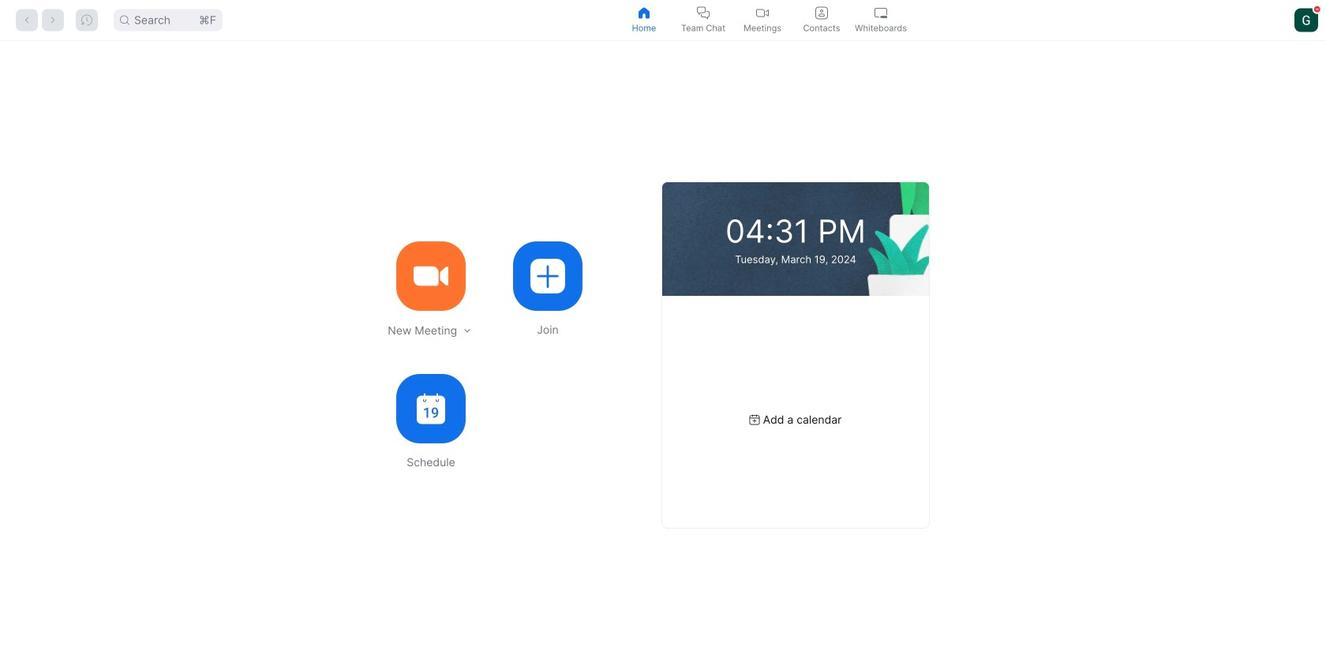 Task type: locate. For each thing, give the bounding box(es) containing it.
home small image
[[638, 7, 650, 19]]

home small image
[[638, 7, 650, 19]]

team chat image
[[697, 7, 710, 19]]

video camera on image
[[414, 259, 448, 294]]

tab list
[[614, 0, 910, 40]]

tab panel
[[0, 41, 1326, 669]]

video on image
[[756, 7, 769, 19]]

whiteboard small image
[[875, 7, 887, 19], [875, 7, 887, 19]]

video camera on image
[[414, 259, 448, 294]]

plus squircle image
[[530, 259, 565, 294]]

chevron down small image
[[462, 325, 473, 336], [462, 325, 473, 336]]

profile contact image
[[815, 7, 828, 19], [815, 7, 828, 19]]

calendar add calendar image
[[750, 415, 760, 425]]

schedule image
[[417, 393, 445, 424]]



Task type: vqa. For each thing, say whether or not it's contained in the screenshot.
Whiteboard Small image
yes



Task type: describe. For each thing, give the bounding box(es) containing it.
video on image
[[756, 7, 769, 19]]

magnifier image
[[120, 15, 129, 25]]

plus squircle image
[[530, 259, 565, 294]]

team chat image
[[697, 7, 710, 19]]

magnifier image
[[120, 15, 129, 25]]

calendar add calendar image
[[750, 415, 760, 425]]

do not disturb image
[[1314, 6, 1320, 12]]

do not disturb image
[[1314, 6, 1320, 12]]



